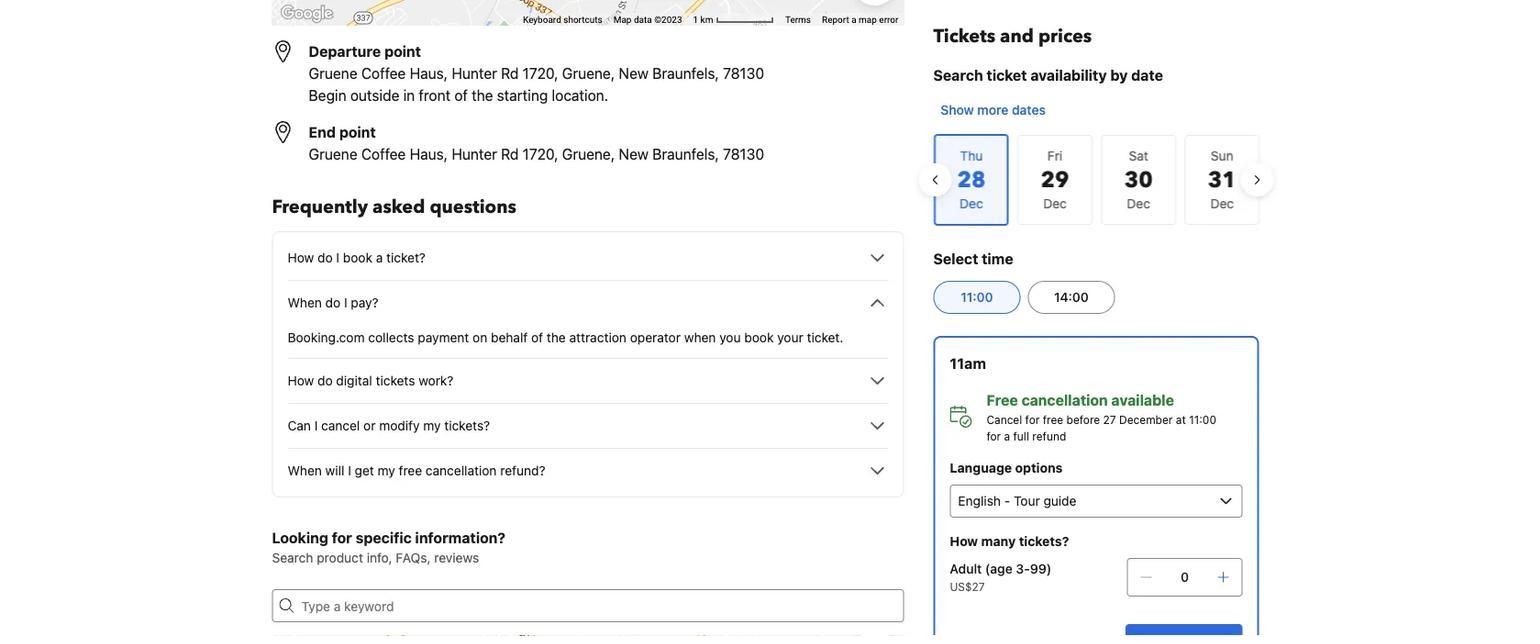 Task type: locate. For each thing, give the bounding box(es) containing it.
coffee for departure
[[361, 65, 406, 82]]

can i cancel or modify my tickets? button
[[288, 415, 889, 437]]

1 vertical spatial free
[[399, 463, 422, 478]]

1 horizontal spatial cancellation
[[1022, 391, 1108, 409]]

1720, inside end point gruene coffee haus, hunter rd 1720, gruene, new braunfels, 78130
[[523, 145, 559, 163]]

tickets? down work?
[[444, 418, 490, 433]]

free inside free cancellation available cancel for free before 27 december at 11:00 for a full refund
[[1043, 413, 1064, 426]]

a
[[852, 14, 857, 25], [376, 250, 383, 265], [1005, 430, 1011, 442]]

0 vertical spatial when
[[288, 295, 322, 310]]

departure
[[309, 43, 381, 60]]

1 vertical spatial gruene
[[309, 145, 358, 163]]

dec inside fri 29 dec
[[1043, 196, 1067, 211]]

1 hunter from the top
[[452, 65, 497, 82]]

1 vertical spatial rd
[[501, 145, 519, 163]]

0 horizontal spatial free
[[399, 463, 422, 478]]

coffee up outside
[[361, 65, 406, 82]]

1 vertical spatial cancellation
[[426, 463, 497, 478]]

14:00
[[1055, 290, 1089, 305]]

2 vertical spatial a
[[1005, 430, 1011, 442]]

fri 29 dec
[[1041, 148, 1069, 211]]

location.
[[552, 87, 609, 104]]

tickets? up 99)
[[1019, 534, 1070, 549]]

tickets?
[[444, 418, 490, 433], [1019, 534, 1070, 549]]

braunfels, for end point gruene coffee haus, hunter rd 1720, gruene, new braunfels, 78130
[[653, 145, 719, 163]]

on
[[473, 330, 488, 345]]

get
[[355, 463, 374, 478]]

attraction
[[570, 330, 627, 345]]

many
[[982, 534, 1016, 549]]

0 horizontal spatial a
[[376, 250, 383, 265]]

of right behalf on the bottom left of page
[[531, 330, 543, 345]]

cancel
[[987, 413, 1023, 426]]

your
[[778, 330, 804, 345]]

rd
[[501, 65, 519, 82], [501, 145, 519, 163]]

0 horizontal spatial the
[[472, 87, 493, 104]]

1 horizontal spatial book
[[745, 330, 774, 345]]

dec for 31
[[1211, 196, 1234, 211]]

haus, inside end point gruene coffee haus, hunter rd 1720, gruene, new braunfels, 78130
[[410, 145, 448, 163]]

my inside dropdown button
[[378, 463, 395, 478]]

gruene down end
[[309, 145, 358, 163]]

book
[[343, 250, 373, 265], [745, 330, 774, 345]]

a left full
[[1005, 430, 1011, 442]]

2 1720, from the top
[[523, 145, 559, 163]]

keyboard shortcuts button
[[523, 13, 603, 26]]

a left ticket?
[[376, 250, 383, 265]]

point inside end point gruene coffee haus, hunter rd 1720, gruene, new braunfels, 78130
[[339, 123, 376, 141]]

0 vertical spatial gruene
[[309, 65, 358, 82]]

point right end
[[339, 123, 376, 141]]

1720, down starting
[[523, 145, 559, 163]]

0 vertical spatial new
[[619, 65, 649, 82]]

0 vertical spatial cancellation
[[1022, 391, 1108, 409]]

3-
[[1016, 561, 1030, 576]]

0 horizontal spatial point
[[339, 123, 376, 141]]

cancellation up before at the bottom right of page
[[1022, 391, 1108, 409]]

1 vertical spatial the
[[547, 330, 566, 345]]

do inside how do digital tickets work? dropdown button
[[318, 373, 333, 388]]

1 horizontal spatial the
[[547, 330, 566, 345]]

1 haus, from the top
[[410, 65, 448, 82]]

behalf
[[491, 330, 528, 345]]

0 vertical spatial of
[[455, 87, 468, 104]]

2 coffee from the top
[[361, 145, 406, 163]]

0 vertical spatial hunter
[[452, 65, 497, 82]]

new for end point gruene coffee haus, hunter rd 1720, gruene, new braunfels, 78130
[[619, 145, 649, 163]]

point
[[385, 43, 421, 60], [339, 123, 376, 141]]

how up the can
[[288, 373, 314, 388]]

0 horizontal spatial of
[[455, 87, 468, 104]]

hunter inside departure point gruene coffee haus, hunter rd 1720, gruene, new braunfels, 78130 begin outside in front of the starting location.
[[452, 65, 497, 82]]

78130 inside departure point gruene coffee haus, hunter rd 1720, gruene, new braunfels, 78130 begin outside in front of the starting location.
[[723, 65, 765, 82]]

1720, for end
[[523, 145, 559, 163]]

0 vertical spatial gruene,
[[562, 65, 615, 82]]

11:00 right at
[[1190, 413, 1217, 426]]

new
[[619, 65, 649, 82], [619, 145, 649, 163]]

0 vertical spatial my
[[423, 418, 441, 433]]

1 vertical spatial tickets?
[[1019, 534, 1070, 549]]

dec down 30
[[1127, 196, 1150, 211]]

coffee
[[361, 65, 406, 82], [361, 145, 406, 163]]

coffee inside end point gruene coffee haus, hunter rd 1720, gruene, new braunfels, 78130
[[361, 145, 406, 163]]

show more dates button
[[934, 94, 1054, 127]]

78130 for departure point gruene coffee haus, hunter rd 1720, gruene, new braunfels, 78130 begin outside in front of the starting location.
[[723, 65, 765, 82]]

us$27
[[950, 580, 985, 593]]

my
[[423, 418, 441, 433], [378, 463, 395, 478]]

free for cancellation
[[1043, 413, 1064, 426]]

1 vertical spatial 11:00
[[1190, 413, 1217, 426]]

how down frequently
[[288, 250, 314, 265]]

1 vertical spatial 78130
[[723, 145, 765, 163]]

free inside dropdown button
[[399, 463, 422, 478]]

do
[[318, 250, 333, 265], [325, 295, 341, 310], [318, 373, 333, 388]]

a left map
[[852, 14, 857, 25]]

looking for specific information? search product info, faqs, reviews
[[272, 529, 506, 565]]

cancel
[[321, 418, 360, 433]]

dec down 31
[[1211, 196, 1234, 211]]

1 horizontal spatial 11:00
[[1190, 413, 1217, 426]]

0 horizontal spatial cancellation
[[426, 463, 497, 478]]

haus, inside departure point gruene coffee haus, hunter rd 1720, gruene, new braunfels, 78130 begin outside in front of the starting location.
[[410, 65, 448, 82]]

ticket?
[[386, 250, 426, 265]]

0 horizontal spatial tickets?
[[444, 418, 490, 433]]

free right get
[[399, 463, 422, 478]]

gruene, down location.
[[562, 145, 615, 163]]

point inside departure point gruene coffee haus, hunter rd 1720, gruene, new braunfels, 78130 begin outside in front of the starting location.
[[385, 43, 421, 60]]

hunter for end
[[452, 145, 497, 163]]

1 horizontal spatial point
[[385, 43, 421, 60]]

1 vertical spatial search
[[272, 550, 313, 565]]

search down looking
[[272, 550, 313, 565]]

0 vertical spatial the
[[472, 87, 493, 104]]

1 vertical spatial 1720,
[[523, 145, 559, 163]]

1 horizontal spatial tickets?
[[1019, 534, 1070, 549]]

1 when from the top
[[288, 295, 322, 310]]

2 hunter from the top
[[452, 145, 497, 163]]

braunfels,
[[653, 65, 719, 82], [653, 145, 719, 163]]

0 horizontal spatial my
[[378, 463, 395, 478]]

0 vertical spatial rd
[[501, 65, 519, 82]]

1 1720, from the top
[[523, 65, 559, 82]]

can
[[288, 418, 311, 433]]

km
[[701, 14, 714, 25]]

1 horizontal spatial free
[[1043, 413, 1064, 426]]

i left pay?
[[344, 295, 347, 310]]

0 vertical spatial how
[[288, 250, 314, 265]]

for up full
[[1026, 413, 1040, 426]]

2 horizontal spatial a
[[1005, 430, 1011, 442]]

78130 inside end point gruene coffee haus, hunter rd 1720, gruene, new braunfels, 78130
[[723, 145, 765, 163]]

my right modify at the left of the page
[[423, 418, 441, 433]]

cancellation left refund?
[[426, 463, 497, 478]]

new inside departure point gruene coffee haus, hunter rd 1720, gruene, new braunfels, 78130 begin outside in front of the starting location.
[[619, 65, 649, 82]]

78130 for end point gruene coffee haus, hunter rd 1720, gruene, new braunfels, 78130
[[723, 145, 765, 163]]

gruene inside departure point gruene coffee haus, hunter rd 1720, gruene, new braunfels, 78130 begin outside in front of the starting location.
[[309, 65, 358, 82]]

coffee for end
[[361, 145, 406, 163]]

information?
[[415, 529, 506, 547]]

starting
[[497, 87, 548, 104]]

11:00 inside free cancellation available cancel for free before 27 december at 11:00 for a full refund
[[1190, 413, 1217, 426]]

0 horizontal spatial book
[[343, 250, 373, 265]]

when
[[684, 330, 716, 345]]

i right the can
[[315, 418, 318, 433]]

1 gruene from the top
[[309, 65, 358, 82]]

1 vertical spatial when
[[288, 463, 322, 478]]

select time
[[934, 250, 1014, 268]]

1 vertical spatial coffee
[[361, 145, 406, 163]]

11am
[[950, 355, 987, 372]]

rd down starting
[[501, 145, 519, 163]]

2 horizontal spatial dec
[[1211, 196, 1234, 211]]

1 vertical spatial haus,
[[410, 145, 448, 163]]

map data ©2023
[[614, 14, 682, 25]]

1720,
[[523, 65, 559, 82], [523, 145, 559, 163]]

book up pay?
[[343, 250, 373, 265]]

gruene up begin
[[309, 65, 358, 82]]

hunter for departure
[[452, 65, 497, 82]]

ticket.
[[807, 330, 844, 345]]

2 rd from the top
[[501, 145, 519, 163]]

the left starting
[[472, 87, 493, 104]]

1 horizontal spatial my
[[423, 418, 441, 433]]

of right front
[[455, 87, 468, 104]]

1 vertical spatial a
[[376, 250, 383, 265]]

new inside end point gruene coffee haus, hunter rd 1720, gruene, new braunfels, 78130
[[619, 145, 649, 163]]

do left digital on the left bottom
[[318, 373, 333, 388]]

hunter up starting
[[452, 65, 497, 82]]

i for pay?
[[344, 295, 347, 310]]

11:00
[[961, 290, 994, 305], [1190, 413, 1217, 426]]

1 horizontal spatial dec
[[1127, 196, 1150, 211]]

of
[[455, 87, 468, 104], [531, 330, 543, 345]]

0 horizontal spatial for
[[332, 529, 352, 547]]

adult (age 3-99) us$27
[[950, 561, 1052, 593]]

when will i get my free cancellation refund?
[[288, 463, 546, 478]]

braunfels, inside end point gruene coffee haus, hunter rd 1720, gruene, new braunfels, 78130
[[653, 145, 719, 163]]

specific
[[356, 529, 412, 547]]

haus, down front
[[410, 145, 448, 163]]

search ticket availability by date
[[934, 67, 1164, 84]]

0 vertical spatial book
[[343, 250, 373, 265]]

when for when will i get my free cancellation refund?
[[288, 463, 322, 478]]

1 vertical spatial new
[[619, 145, 649, 163]]

digital
[[336, 373, 372, 388]]

i for get
[[348, 463, 351, 478]]

i right the will
[[348, 463, 351, 478]]

pay?
[[351, 295, 379, 310]]

2 new from the top
[[619, 145, 649, 163]]

1 braunfels, from the top
[[653, 65, 719, 82]]

2 horizontal spatial for
[[1026, 413, 1040, 426]]

you
[[720, 330, 741, 345]]

1720, inside departure point gruene coffee haus, hunter rd 1720, gruene, new braunfels, 78130 begin outside in front of the starting location.
[[523, 65, 559, 82]]

1 vertical spatial my
[[378, 463, 395, 478]]

2 when from the top
[[288, 463, 322, 478]]

0 vertical spatial 11:00
[[961, 290, 994, 305]]

dec inside sun 31 dec
[[1211, 196, 1234, 211]]

0 vertical spatial coffee
[[361, 65, 406, 82]]

1 vertical spatial point
[[339, 123, 376, 141]]

gruene, inside departure point gruene coffee haus, hunter rd 1720, gruene, new braunfels, 78130 begin outside in front of the starting location.
[[562, 65, 615, 82]]

cancellation inside free cancellation available cancel for free before 27 december at 11:00 for a full refund
[[1022, 391, 1108, 409]]

1 dec from the left
[[1043, 196, 1067, 211]]

full
[[1014, 430, 1030, 442]]

free up 'refund'
[[1043, 413, 1064, 426]]

rd for end
[[501, 145, 519, 163]]

1 vertical spatial do
[[325, 295, 341, 310]]

my right get
[[378, 463, 395, 478]]

2 vertical spatial for
[[332, 529, 352, 547]]

coffee up frequently asked questions
[[361, 145, 406, 163]]

1 coffee from the top
[[361, 65, 406, 82]]

when up booking.com on the left of page
[[288, 295, 322, 310]]

the left attraction
[[547, 330, 566, 345]]

how up adult
[[950, 534, 979, 549]]

0 vertical spatial 1720,
[[523, 65, 559, 82]]

1 horizontal spatial a
[[852, 14, 857, 25]]

1 vertical spatial braunfels,
[[653, 145, 719, 163]]

0 vertical spatial do
[[318, 250, 333, 265]]

0 vertical spatial braunfels,
[[653, 65, 719, 82]]

0 vertical spatial a
[[852, 14, 857, 25]]

work?
[[419, 373, 454, 388]]

google image
[[277, 2, 337, 26]]

1 vertical spatial hunter
[[452, 145, 497, 163]]

i for book
[[336, 250, 340, 265]]

2 78130 from the top
[[723, 145, 765, 163]]

0 vertical spatial for
[[1026, 413, 1040, 426]]

0 horizontal spatial dec
[[1043, 196, 1067, 211]]

the
[[472, 87, 493, 104], [547, 330, 566, 345]]

3 dec from the left
[[1211, 196, 1234, 211]]

gruene inside end point gruene coffee haus, hunter rd 1720, gruene, new braunfels, 78130
[[309, 145, 358, 163]]

i inside 'dropdown button'
[[315, 418, 318, 433]]

do inside when do i pay? dropdown button
[[325, 295, 341, 310]]

1 horizontal spatial for
[[987, 430, 1001, 442]]

1720, up starting
[[523, 65, 559, 82]]

language
[[950, 460, 1012, 475]]

0 vertical spatial haus,
[[410, 65, 448, 82]]

0 vertical spatial search
[[934, 67, 984, 84]]

do inside the how do i book a ticket? dropdown button
[[318, 250, 333, 265]]

1 new from the top
[[619, 65, 649, 82]]

for up product
[[332, 529, 352, 547]]

a inside the how do i book a ticket? dropdown button
[[376, 250, 383, 265]]

point up "in"
[[385, 43, 421, 60]]

2 vertical spatial how
[[950, 534, 979, 549]]

0
[[1181, 570, 1189, 585]]

rd up starting
[[501, 65, 519, 82]]

braunfels, inside departure point gruene coffee haus, hunter rd 1720, gruene, new braunfels, 78130 begin outside in front of the starting location.
[[653, 65, 719, 82]]

1 gruene, from the top
[[562, 65, 615, 82]]

region
[[919, 127, 1274, 233]]

0 vertical spatial tickets?
[[444, 418, 490, 433]]

1 vertical spatial how
[[288, 373, 314, 388]]

do left pay?
[[325, 295, 341, 310]]

haus, up front
[[410, 65, 448, 82]]

2 gruene from the top
[[309, 145, 358, 163]]

dec inside sat 30 dec
[[1127, 196, 1150, 211]]

more
[[978, 102, 1009, 117]]

0 vertical spatial point
[[385, 43, 421, 60]]

2 dec from the left
[[1127, 196, 1150, 211]]

1 vertical spatial gruene,
[[562, 145, 615, 163]]

when
[[288, 295, 322, 310], [288, 463, 322, 478]]

1 horizontal spatial of
[[531, 330, 543, 345]]

point for departure
[[385, 43, 421, 60]]

when left the will
[[288, 463, 322, 478]]

when do i pay?
[[288, 295, 379, 310]]

end
[[309, 123, 336, 141]]

2 braunfels, from the top
[[653, 145, 719, 163]]

i up when do i pay?
[[336, 250, 340, 265]]

2 vertical spatial do
[[318, 373, 333, 388]]

2 gruene, from the top
[[562, 145, 615, 163]]

book right 'you'
[[745, 330, 774, 345]]

rd for departure
[[501, 65, 519, 82]]

how many tickets?
[[950, 534, 1070, 549]]

reviews
[[434, 550, 479, 565]]

hunter inside end point gruene coffee haus, hunter rd 1720, gruene, new braunfels, 78130
[[452, 145, 497, 163]]

haus,
[[410, 65, 448, 82], [410, 145, 448, 163]]

how for how many tickets?
[[950, 534, 979, 549]]

0 vertical spatial 78130
[[723, 65, 765, 82]]

search up show
[[934, 67, 984, 84]]

2 haus, from the top
[[410, 145, 448, 163]]

rd inside end point gruene coffee haus, hunter rd 1720, gruene, new braunfels, 78130
[[501, 145, 519, 163]]

dates
[[1012, 102, 1046, 117]]

asked
[[373, 195, 425, 220]]

my inside 'dropdown button'
[[423, 418, 441, 433]]

29
[[1041, 165, 1069, 195]]

dec
[[1043, 196, 1067, 211], [1127, 196, 1150, 211], [1211, 196, 1234, 211]]

i
[[336, 250, 340, 265], [344, 295, 347, 310], [315, 418, 318, 433], [348, 463, 351, 478]]

do up when do i pay?
[[318, 250, 333, 265]]

new for departure point gruene coffee haus, hunter rd 1720, gruene, new braunfels, 78130 begin outside in front of the starting location.
[[619, 65, 649, 82]]

1 rd from the top
[[501, 65, 519, 82]]

1 78130 from the top
[[723, 65, 765, 82]]

gruene, up location.
[[562, 65, 615, 82]]

sun 31 dec
[[1208, 148, 1237, 211]]

0 vertical spatial free
[[1043, 413, 1064, 426]]

coffee inside departure point gruene coffee haus, hunter rd 1720, gruene, new braunfels, 78130 begin outside in front of the starting location.
[[361, 65, 406, 82]]

11:00 down select time at top
[[961, 290, 994, 305]]

dec down 29 at the top right of page
[[1043, 196, 1067, 211]]

for down cancel
[[987, 430, 1001, 442]]

99)
[[1030, 561, 1052, 576]]

show more dates
[[941, 102, 1046, 117]]

1 horizontal spatial search
[[934, 67, 984, 84]]

rd inside departure point gruene coffee haus, hunter rd 1720, gruene, new braunfels, 78130 begin outside in front of the starting location.
[[501, 65, 519, 82]]

0 horizontal spatial search
[[272, 550, 313, 565]]

gruene, inside end point gruene coffee haus, hunter rd 1720, gruene, new braunfels, 78130
[[562, 145, 615, 163]]

hunter up questions
[[452, 145, 497, 163]]



Task type: vqa. For each thing, say whether or not it's contained in the screenshot.
the bottom The
yes



Task type: describe. For each thing, give the bounding box(es) containing it.
sun
[[1211, 148, 1234, 163]]

gruene for end
[[309, 145, 358, 163]]

fri
[[1048, 148, 1063, 163]]

0 horizontal spatial 11:00
[[961, 290, 994, 305]]

do for tickets
[[318, 373, 333, 388]]

faqs,
[[396, 550, 431, 565]]

front
[[419, 87, 451, 104]]

in
[[403, 87, 415, 104]]

gruene, for departure point gruene coffee haus, hunter rd 1720, gruene, new braunfels, 78130 begin outside in front of the starting location.
[[562, 65, 615, 82]]

30
[[1124, 165, 1153, 195]]

gruene for departure
[[309, 65, 358, 82]]

departure point gruene coffee haus, hunter rd 1720, gruene, new braunfels, 78130 begin outside in front of the starting location.
[[309, 43, 765, 104]]

do for pay?
[[325, 295, 341, 310]]

select
[[934, 250, 979, 268]]

outside
[[350, 87, 400, 104]]

report a map error link
[[822, 14, 899, 25]]

map
[[614, 14, 632, 25]]

date
[[1132, 67, 1164, 84]]

availability
[[1031, 67, 1107, 84]]

booking.com
[[288, 330, 365, 345]]

collects
[[368, 330, 414, 345]]

do for book
[[318, 250, 333, 265]]

a inside free cancellation available cancel for free before 27 december at 11:00 for a full refund
[[1005, 430, 1011, 442]]

frequently asked questions
[[272, 195, 517, 220]]

questions
[[430, 195, 517, 220]]

sat 30 dec
[[1124, 148, 1153, 211]]

terms
[[786, 14, 811, 25]]

point for end
[[339, 123, 376, 141]]

when do i pay? button
[[288, 292, 889, 314]]

or
[[364, 418, 376, 433]]

gruene, for end point gruene coffee haus, hunter rd 1720, gruene, new braunfels, 78130
[[562, 145, 615, 163]]

for inside looking for specific information? search product info, faqs, reviews
[[332, 529, 352, 547]]

payment
[[418, 330, 469, 345]]

can i cancel or modify my tickets?
[[288, 418, 490, 433]]

tickets? inside 'dropdown button'
[[444, 418, 490, 433]]

1 vertical spatial of
[[531, 330, 543, 345]]

book inside dropdown button
[[343, 250, 373, 265]]

terms link
[[786, 14, 811, 25]]

report
[[822, 14, 850, 25]]

free for will
[[399, 463, 422, 478]]

cancellation inside dropdown button
[[426, 463, 497, 478]]

ticket
[[987, 67, 1028, 84]]

refund?
[[500, 463, 546, 478]]

how for how do digital tickets work?
[[288, 373, 314, 388]]

looking
[[272, 529, 328, 547]]

when will i get my free cancellation refund? button
[[288, 460, 889, 482]]

show
[[941, 102, 974, 117]]

adult
[[950, 561, 982, 576]]

dec for 30
[[1127, 196, 1150, 211]]

at
[[1176, 413, 1187, 426]]

27
[[1104, 413, 1117, 426]]

how do digital tickets work?
[[288, 373, 454, 388]]

language options
[[950, 460, 1063, 475]]

refund
[[1033, 430, 1067, 442]]

available
[[1112, 391, 1175, 409]]

time
[[982, 250, 1014, 268]]

before
[[1067, 413, 1101, 426]]

frequently
[[272, 195, 368, 220]]

data
[[634, 14, 652, 25]]

haus, for end
[[410, 145, 448, 163]]

and
[[1001, 24, 1034, 49]]

Type a keyword field
[[294, 589, 904, 622]]

1 vertical spatial book
[[745, 330, 774, 345]]

prices
[[1039, 24, 1092, 49]]

1
[[693, 14, 699, 25]]

how do i book a ticket? button
[[288, 247, 889, 269]]

product
[[317, 550, 363, 565]]

map region
[[203, 0, 908, 240]]

how do digital tickets work? button
[[288, 370, 889, 392]]

1720, for departure
[[523, 65, 559, 82]]

1 vertical spatial for
[[987, 430, 1001, 442]]

search inside looking for specific information? search product info, faqs, reviews
[[272, 550, 313, 565]]

end point gruene coffee haus, hunter rd 1720, gruene, new braunfels, 78130
[[309, 123, 765, 163]]

when for when do i pay?
[[288, 295, 322, 310]]

map
[[859, 14, 877, 25]]

how for how do i book a ticket?
[[288, 250, 314, 265]]

region containing 29
[[919, 127, 1274, 233]]

how do i book a ticket?
[[288, 250, 426, 265]]

31
[[1208, 165, 1237, 195]]

keyboard shortcuts
[[523, 14, 603, 25]]

modify
[[379, 418, 420, 433]]

dec for 29
[[1043, 196, 1067, 211]]

1 km
[[693, 14, 716, 25]]

free
[[987, 391, 1019, 409]]

december
[[1120, 413, 1173, 426]]

(age
[[986, 561, 1013, 576]]

the inside departure point gruene coffee haus, hunter rd 1720, gruene, new braunfels, 78130 begin outside in front of the starting location.
[[472, 87, 493, 104]]

shortcuts
[[564, 14, 603, 25]]

haus, for departure
[[410, 65, 448, 82]]

of inside departure point gruene coffee haus, hunter rd 1720, gruene, new braunfels, 78130 begin outside in front of the starting location.
[[455, 87, 468, 104]]

tickets
[[376, 373, 415, 388]]

sat
[[1129, 148, 1148, 163]]

braunfels, for departure point gruene coffee haus, hunter rd 1720, gruene, new braunfels, 78130 begin outside in front of the starting location.
[[653, 65, 719, 82]]

by
[[1111, 67, 1128, 84]]

tickets
[[934, 24, 996, 49]]

info,
[[367, 550, 393, 565]]

report a map error
[[822, 14, 899, 25]]



